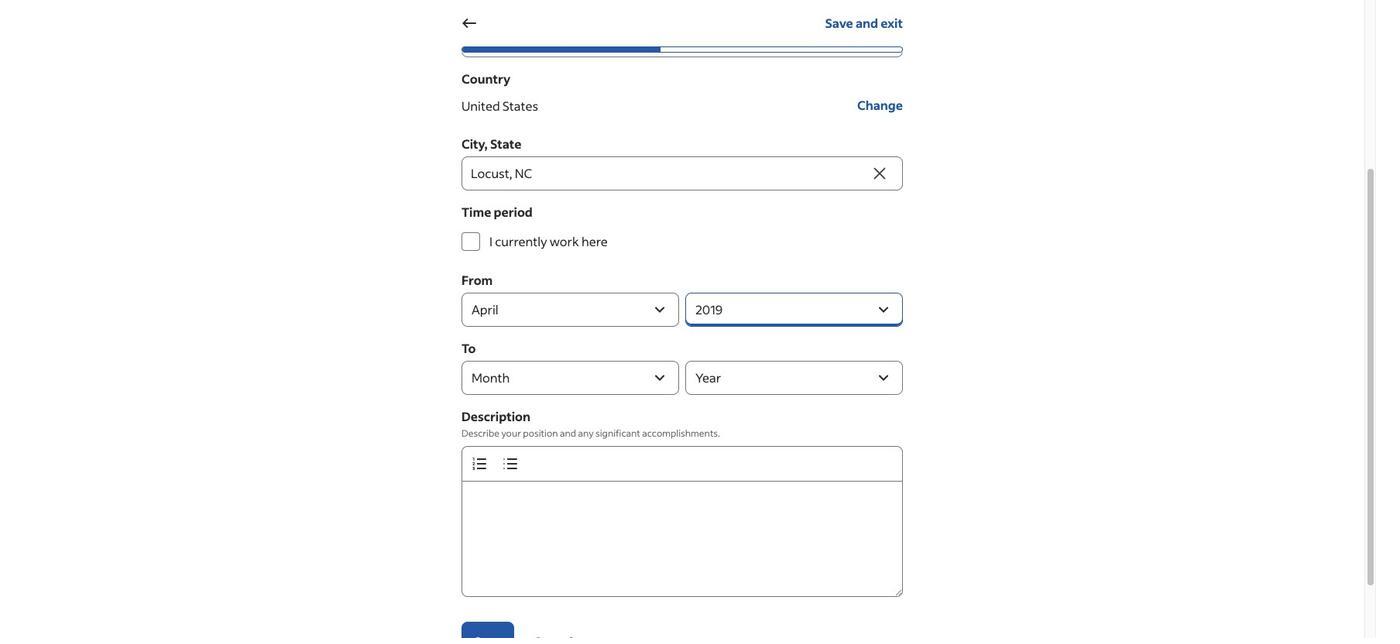 Task type: vqa. For each thing, say whether or not it's contained in the screenshot.
©2024
no



Task type: describe. For each thing, give the bounding box(es) containing it.
progress progress bar
[[462, 46, 903, 53]]

states
[[503, 97, 539, 114]]

i currently work here
[[490, 233, 608, 249]]

period
[[494, 204, 533, 220]]

significant
[[596, 428, 641, 439]]

here
[[582, 233, 608, 249]]

save and exit
[[826, 15, 903, 31]]

position
[[523, 428, 558, 439]]

0 vertical spatial and
[[856, 15, 879, 31]]

Description text field
[[462, 481, 903, 597]]

save and exit link
[[826, 6, 903, 40]]

any
[[578, 428, 594, 439]]

your
[[502, 428, 521, 439]]

and inside description describe your position and any significant accomplishments.
[[560, 428, 577, 439]]

state
[[490, 136, 522, 152]]

progress image
[[463, 47, 661, 52]]

country
[[462, 71, 511, 87]]

change button
[[858, 88, 903, 122]]

I currently work here checkbox
[[462, 232, 480, 251]]

united
[[462, 97, 500, 114]]

City, State field
[[462, 157, 869, 191]]

description describe your position and any significant accomplishments.
[[462, 408, 721, 439]]

change
[[858, 97, 903, 113]]



Task type: locate. For each thing, give the bounding box(es) containing it.
city,
[[462, 136, 488, 152]]

united states
[[462, 97, 539, 114]]

and
[[856, 15, 879, 31], [560, 428, 577, 439]]

exit
[[881, 15, 903, 31]]

and left any
[[560, 428, 577, 439]]

city, state
[[462, 136, 522, 152]]

0 horizontal spatial and
[[560, 428, 577, 439]]

accomplishments.
[[643, 428, 721, 439]]

save
[[826, 15, 854, 31]]

describe
[[462, 428, 500, 439]]

i
[[490, 233, 493, 249]]

time period
[[462, 204, 533, 220]]

currently
[[495, 233, 548, 249]]

description
[[462, 408, 531, 425]]

from
[[462, 272, 493, 288]]

1 vertical spatial and
[[560, 428, 577, 439]]

time
[[462, 204, 491, 220]]

1 horizontal spatial and
[[856, 15, 879, 31]]

to
[[462, 340, 476, 356]]

and left exit
[[856, 15, 879, 31]]

company
[[462, 2, 519, 19]]

work
[[550, 233, 579, 249]]



